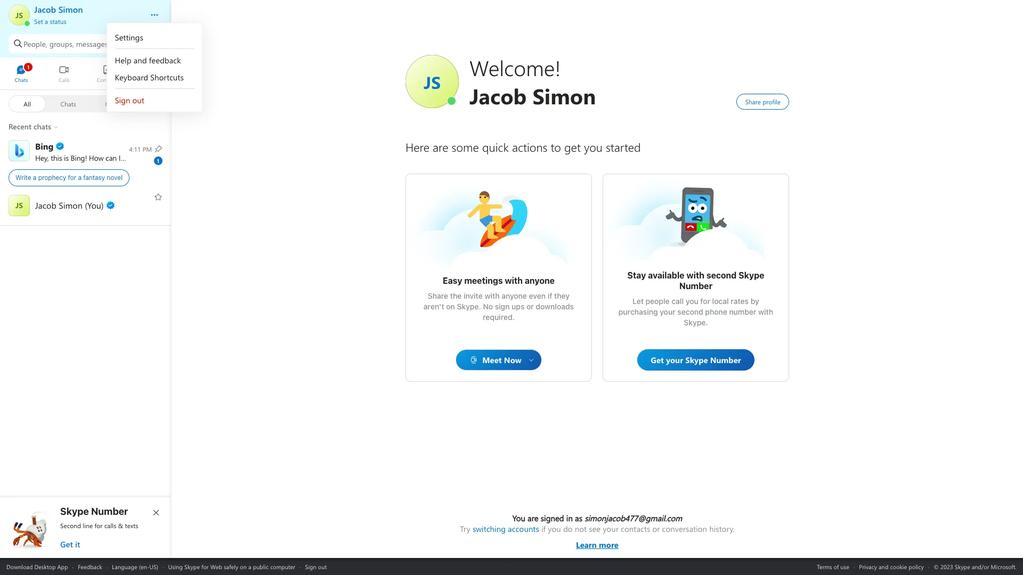 Task type: locate. For each thing, give the bounding box(es) containing it.
skype. inside let people call you for local rates by purchasing your second phone number with skype.
[[684, 318, 708, 327]]

second line for calls & texts
[[60, 522, 138, 530]]

0 vertical spatial your
[[660, 308, 676, 317]]

1 horizontal spatial or
[[653, 524, 660, 535]]

or
[[527, 302, 534, 311], [653, 524, 660, 535]]

0 vertical spatial second
[[707, 271, 737, 280]]

download desktop app link
[[6, 563, 68, 571]]

0 horizontal spatial you
[[138, 153, 150, 163]]

a left public
[[248, 563, 251, 571]]

second down call at the right bottom of the page
[[678, 308, 704, 317]]

1 vertical spatial number
[[91, 506, 128, 518]]

novel
[[107, 174, 123, 182]]

skype up by
[[739, 271, 765, 280]]

0 horizontal spatial if
[[542, 524, 546, 535]]

out
[[318, 563, 327, 571]]

1 vertical spatial your
[[603, 524, 619, 535]]

privacy
[[860, 563, 878, 571]]

1 horizontal spatial if
[[548, 292, 552, 301]]

or inside try switching accounts if you do not see your contacts or conversation history. learn more
[[653, 524, 660, 535]]

prophecy
[[38, 174, 66, 182]]

invite
[[464, 292, 483, 301]]

if inside try switching accounts if you do not see your contacts or conversation history. learn more
[[542, 524, 546, 535]]

0 horizontal spatial or
[[527, 302, 534, 311]]

signed
[[541, 513, 564, 524]]

history.
[[710, 524, 735, 535]]

sign out link
[[305, 563, 327, 571]]

see
[[589, 524, 601, 535]]

a inside button
[[45, 17, 48, 26]]

!
[[85, 153, 87, 163]]

skype
[[739, 271, 765, 280], [60, 506, 89, 518], [184, 563, 200, 571]]

1 vertical spatial anyone
[[502, 292, 527, 301]]

chats
[[60, 99, 76, 108]]

you
[[138, 153, 150, 163], [686, 297, 699, 306], [548, 524, 561, 535]]

1 horizontal spatial skype
[[184, 563, 200, 571]]

you are signed in as
[[513, 513, 585, 524]]

0 horizontal spatial skype.
[[457, 302, 481, 311]]

1 horizontal spatial number
[[680, 281, 713, 291]]

your inside try switching accounts if you do not see your contacts or conversation history. learn more
[[603, 524, 619, 535]]

do
[[563, 524, 573, 535]]

anyone up even
[[525, 276, 555, 286]]

if right are
[[542, 524, 546, 535]]

share the invite with anyone even if they aren't on skype. no sign ups or downloads required.
[[424, 292, 576, 322]]

messages,
[[76, 39, 110, 49]]

a right write
[[33, 174, 36, 182]]

you right the help
[[138, 153, 150, 163]]

0 vertical spatial you
[[138, 153, 150, 163]]

learn
[[576, 540, 597, 551]]

you right call at the right bottom of the page
[[686, 297, 699, 306]]

second inside let people call you for local rates by purchasing your second phone number with skype.
[[678, 308, 704, 317]]

call
[[672, 297, 684, 306]]

texts
[[125, 522, 138, 530]]

or right ups
[[527, 302, 534, 311]]

how
[[89, 153, 104, 163]]

terms of use link
[[817, 563, 850, 571]]

1 horizontal spatial second
[[707, 271, 737, 280]]

on
[[446, 302, 455, 311], [240, 563, 247, 571]]

2 horizontal spatial skype
[[739, 271, 765, 280]]

0 horizontal spatial your
[[603, 524, 619, 535]]

anyone inside share the invite with anyone even if they aren't on skype. no sign ups or downloads required.
[[502, 292, 527, 301]]

for right "prophecy"
[[68, 174, 76, 182]]

1 horizontal spatial you
[[548, 524, 561, 535]]

1 vertical spatial on
[[240, 563, 247, 571]]

for right line
[[95, 522, 103, 530]]

menu
[[107, 49, 202, 88]]

skype inside the 'stay available with second skype number'
[[739, 271, 765, 280]]

2 horizontal spatial you
[[686, 297, 699, 306]]

feedback
[[78, 563, 102, 571]]

it
[[75, 539, 80, 550]]

2 vertical spatial you
[[548, 524, 561, 535]]

download
[[6, 563, 33, 571]]

1 vertical spatial second
[[678, 308, 704, 317]]

second
[[707, 271, 737, 280], [678, 308, 704, 317]]

all
[[24, 99, 31, 108]]

number up calls
[[91, 506, 128, 518]]

if
[[548, 292, 552, 301], [542, 524, 546, 535]]

1 horizontal spatial on
[[446, 302, 455, 311]]

app
[[57, 563, 68, 571]]

2 vertical spatial skype
[[184, 563, 200, 571]]

with down by
[[759, 308, 774, 317]]

set a status
[[34, 17, 66, 26]]

0 vertical spatial skype
[[739, 271, 765, 280]]

by
[[751, 297, 760, 306]]

with up no
[[485, 292, 500, 301]]

second inside the 'stay available with second skype number'
[[707, 271, 737, 280]]

people, groups, messages, web
[[23, 39, 125, 49]]

1 vertical spatial skype.
[[684, 318, 708, 327]]

number
[[729, 308, 757, 317]]

calls
[[104, 522, 116, 530]]

in
[[567, 513, 573, 524]]

get
[[60, 539, 73, 550]]

0 vertical spatial number
[[680, 281, 713, 291]]

are
[[528, 513, 539, 524]]

second up 'local'
[[707, 271, 737, 280]]

0 horizontal spatial on
[[240, 563, 247, 571]]

hey,
[[35, 153, 49, 163]]

0 vertical spatial if
[[548, 292, 552, 301]]

sign
[[305, 563, 317, 571]]

you inside try switching accounts if you do not see your contacts or conversation history. learn more
[[548, 524, 561, 535]]

computer
[[270, 563, 295, 571]]

web
[[210, 563, 222, 571]]

number up call at the right bottom of the page
[[680, 281, 713, 291]]

with
[[687, 271, 705, 280], [505, 276, 523, 286], [485, 292, 500, 301], [759, 308, 774, 317]]

let people call you for local rates by purchasing your second phone number with skype.
[[619, 297, 776, 327]]

0 vertical spatial skype.
[[457, 302, 481, 311]]

status
[[50, 17, 66, 26]]

for inside let people call you for local rates by purchasing your second phone number with skype.
[[701, 297, 711, 306]]

for left web
[[201, 563, 209, 571]]

0 vertical spatial anyone
[[525, 276, 555, 286]]

conversation
[[662, 524, 707, 535]]

1 vertical spatial if
[[542, 524, 546, 535]]

1 horizontal spatial your
[[660, 308, 676, 317]]

with right the available
[[687, 271, 705, 280]]

on down 'the'
[[446, 302, 455, 311]]

your down call at the right bottom of the page
[[660, 308, 676, 317]]

your inside let people call you for local rates by purchasing your second phone number with skype.
[[660, 308, 676, 317]]

whosthis
[[664, 185, 697, 196]]

1 vertical spatial skype
[[60, 506, 89, 518]]

skype.
[[457, 302, 481, 311], [684, 318, 708, 327]]

1 horizontal spatial skype.
[[684, 318, 708, 327]]

privacy and cookie policy
[[860, 563, 924, 571]]

skype up second
[[60, 506, 89, 518]]

skype right using
[[184, 563, 200, 571]]

people, groups, messages, web button
[[9, 34, 141, 53]]

available
[[648, 271, 685, 280]]

for left 'local'
[[701, 297, 711, 306]]

1 vertical spatial or
[[653, 524, 660, 535]]

anyone up ups
[[502, 292, 527, 301]]

on right safely
[[240, 563, 247, 571]]

or right 'contacts'
[[653, 524, 660, 535]]

0 vertical spatial on
[[446, 302, 455, 311]]

using
[[168, 563, 183, 571]]

skype. down invite on the bottom left
[[457, 302, 481, 311]]

rates
[[731, 297, 749, 306]]

accounts
[[508, 524, 539, 535]]

0 horizontal spatial second
[[678, 308, 704, 317]]

your right the see
[[603, 524, 619, 535]]

0 horizontal spatial number
[[91, 506, 128, 518]]

1 vertical spatial you
[[686, 297, 699, 306]]

you left the "do"
[[548, 524, 561, 535]]

tab list
[[0, 60, 171, 90]]

0 vertical spatial or
[[527, 302, 534, 311]]

try switching accounts if you do not see your contacts or conversation history. learn more
[[460, 524, 735, 551]]

easy meetings with anyone
[[443, 276, 555, 286]]

with inside the 'stay available with second skype number'
[[687, 271, 705, 280]]

phone
[[705, 308, 728, 317]]

if up downloads
[[548, 292, 552, 301]]

skype. down the phone at the bottom right
[[684, 318, 708, 327]]

privacy and cookie policy link
[[860, 563, 924, 571]]

a right set
[[45, 17, 48, 26]]

number
[[680, 281, 713, 291], [91, 506, 128, 518]]



Task type: describe. For each thing, give the bounding box(es) containing it.
switching accounts link
[[473, 524, 539, 535]]

cookie
[[890, 563, 907, 571]]

help
[[123, 153, 136, 163]]

write
[[15, 174, 31, 182]]

us)
[[149, 563, 158, 571]]

channels
[[105, 99, 131, 108]]

second
[[60, 522, 81, 530]]

language (en-us) link
[[112, 563, 158, 571]]

no
[[483, 302, 493, 311]]

(en-
[[139, 563, 149, 571]]

get it
[[60, 539, 80, 550]]

can
[[106, 153, 117, 163]]

&
[[118, 522, 123, 530]]

language (en-us)
[[112, 563, 158, 571]]

or inside share the invite with anyone even if they aren't on skype. no sign ups or downloads required.
[[527, 302, 534, 311]]

this
[[51, 153, 62, 163]]

terms
[[817, 563, 832, 571]]

skype number element
[[9, 506, 163, 550]]

language
[[112, 563, 137, 571]]

using skype for web safely on a public computer link
[[168, 563, 295, 571]]

if inside share the invite with anyone even if they aren't on skype. no sign ups or downloads required.
[[548, 292, 552, 301]]

downloads
[[536, 302, 574, 311]]

sign out
[[305, 563, 327, 571]]

meetings
[[464, 276, 503, 286]]

today?
[[152, 153, 173, 163]]

fantasy
[[83, 174, 105, 182]]

local
[[713, 297, 729, 306]]

with inside let people call you for local rates by purchasing your second phone number with skype.
[[759, 308, 774, 317]]

switching
[[473, 524, 506, 535]]

a left fantasy
[[78, 174, 82, 182]]

use
[[841, 563, 850, 571]]

people
[[646, 297, 670, 306]]

you inside let people call you for local rates by purchasing your second phone number with skype.
[[686, 297, 699, 306]]

learn more link
[[460, 535, 735, 551]]

contacts
[[621, 524, 651, 535]]

set a status button
[[34, 15, 140, 26]]

skype number
[[60, 506, 128, 518]]

download desktop app
[[6, 563, 68, 571]]

web
[[112, 39, 125, 49]]

bing
[[71, 153, 85, 163]]

not
[[575, 524, 587, 535]]

on inside share the invite with anyone even if they aren't on skype. no sign ups or downloads required.
[[446, 302, 455, 311]]

public
[[253, 563, 269, 571]]

sign
[[495, 302, 510, 311]]

they
[[554, 292, 570, 301]]

share
[[428, 292, 448, 301]]

with inside share the invite with anyone even if they aren't on skype. no sign ups or downloads required.
[[485, 292, 500, 301]]

using skype for web safely on a public computer
[[168, 563, 295, 571]]

purchasing
[[619, 308, 658, 317]]

of
[[834, 563, 839, 571]]

number inside the 'stay available with second skype number'
[[680, 281, 713, 291]]

i
[[119, 153, 121, 163]]

more
[[599, 540, 619, 551]]

people,
[[23, 39, 47, 49]]

with up ups
[[505, 276, 523, 286]]

policy
[[909, 563, 924, 571]]

the
[[450, 292, 462, 301]]

feedback link
[[78, 563, 102, 571]]

for inside skype number element
[[95, 522, 103, 530]]

hey, this is bing ! how can i help you today?
[[35, 153, 175, 163]]

easy
[[443, 276, 462, 286]]

mansurfer
[[467, 190, 505, 202]]

terms of use
[[817, 563, 850, 571]]

aren't
[[424, 302, 444, 311]]

even
[[529, 292, 546, 301]]

0 horizontal spatial skype
[[60, 506, 89, 518]]

and
[[879, 563, 889, 571]]

write a prophecy for a fantasy novel
[[15, 174, 123, 182]]

stay available with second skype number
[[628, 271, 767, 291]]

as
[[575, 513, 583, 524]]

skype. inside share the invite with anyone even if they aren't on skype. no sign ups or downloads required.
[[457, 302, 481, 311]]

groups,
[[49, 39, 74, 49]]

safely
[[224, 563, 238, 571]]

set
[[34, 17, 43, 26]]

required.
[[483, 313, 515, 322]]

ups
[[512, 302, 525, 311]]

try
[[460, 524, 471, 535]]



Task type: vqa. For each thing, say whether or not it's contained in the screenshot.
the anyone inside THE SHARE THE INVITE WITH ANYONE EVEN IF THEY AREN'T ON SKYPE. NO SIGN UPS OR DOWNLOADS REQUIRED.
no



